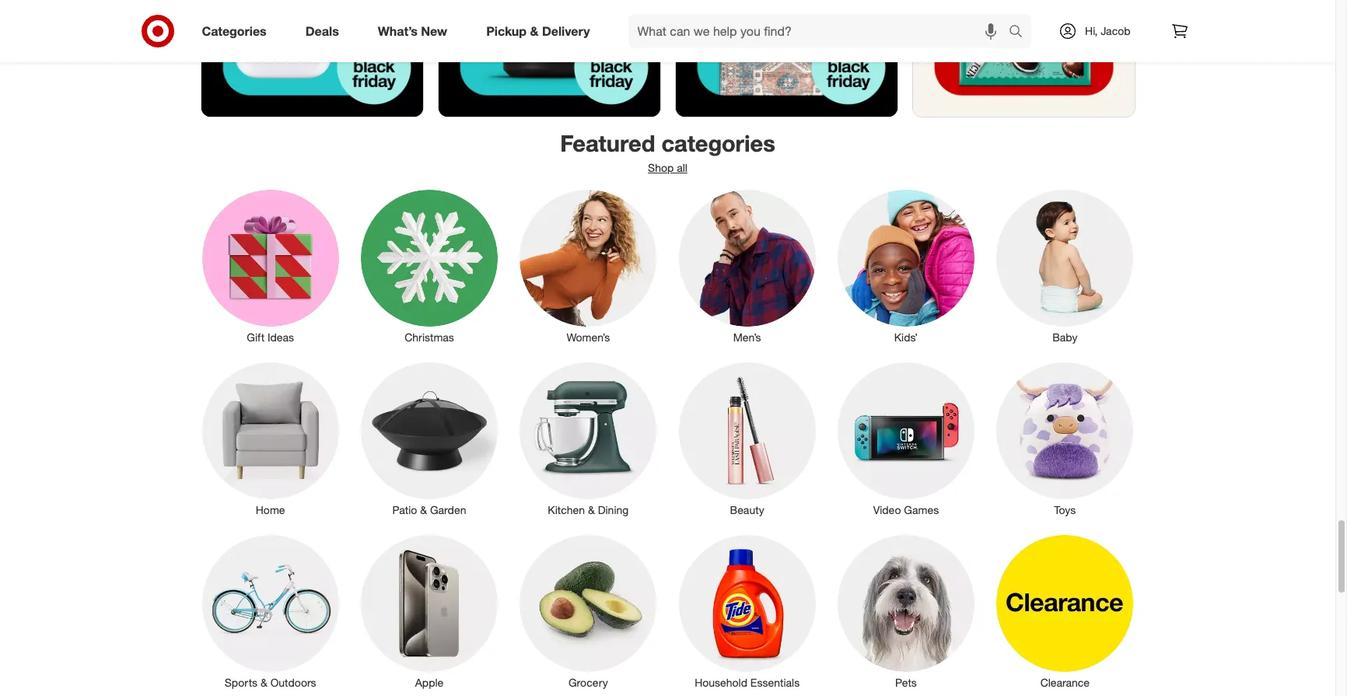 Task type: locate. For each thing, give the bounding box(es) containing it.
kitchen & dining link
[[509, 360, 668, 518]]

dining
[[598, 503, 629, 517]]

what's
[[378, 23, 418, 39]]

kids'
[[894, 331, 918, 344]]

pickup & delivery
[[486, 23, 590, 39]]

& for patio
[[420, 503, 427, 517]]

deals link
[[292, 14, 358, 48]]

apple link
[[350, 532, 509, 691]]

1 target black friday image from the left
[[201, 0, 423, 116]]

men's link
[[668, 187, 827, 345]]

toys link
[[985, 360, 1144, 518]]

all
[[677, 161, 687, 174]]

2 target black friday image from the left
[[438, 0, 660, 116]]

& right patio on the left of page
[[420, 503, 427, 517]]

what's new link
[[365, 14, 467, 48]]

shop
[[648, 161, 674, 174]]

gift ideas
[[247, 331, 294, 344]]

delivery
[[542, 23, 590, 39]]

pickup
[[486, 23, 527, 39]]

hi,
[[1085, 24, 1098, 37]]

What can we help you find? suggestions appear below search field
[[628, 14, 1013, 48]]

sports & outdoors link
[[191, 532, 350, 691]]

& for sports
[[260, 676, 267, 689]]

christmas
[[405, 331, 454, 344]]

sports & outdoors
[[225, 676, 316, 689]]

clearance link
[[985, 532, 1144, 691]]

essentials
[[750, 676, 800, 689]]

grocery link
[[509, 532, 668, 691]]

featured
[[560, 129, 655, 157]]

ideas
[[267, 331, 294, 344]]

& left the dining
[[588, 503, 595, 517]]

baby
[[1052, 331, 1077, 344]]

target black friday image
[[201, 0, 423, 116], [438, 0, 660, 116], [675, 0, 897, 116]]

kitchen & dining
[[548, 503, 629, 517]]

&
[[530, 23, 539, 39], [420, 503, 427, 517], [588, 503, 595, 517], [260, 676, 267, 689]]

1 horizontal spatial target black friday image
[[438, 0, 660, 116]]

patio
[[392, 503, 417, 517]]

& right sports
[[260, 676, 267, 689]]

clearance
[[1040, 676, 1090, 689]]

3 target black friday image from the left
[[675, 0, 897, 116]]

kids' link
[[827, 187, 985, 345]]

categories link
[[189, 14, 286, 48]]

2 horizontal spatial target black friday image
[[675, 0, 897, 116]]

& right pickup
[[530, 23, 539, 39]]

grocery
[[568, 676, 608, 689]]

garden
[[430, 503, 466, 517]]

video games
[[873, 503, 939, 517]]

christmas link
[[350, 187, 509, 345]]

0 horizontal spatial target black friday image
[[201, 0, 423, 116]]

categories
[[202, 23, 267, 39]]



Task type: vqa. For each thing, say whether or not it's contained in the screenshot.
Beauty
yes



Task type: describe. For each thing, give the bounding box(es) containing it.
home
[[256, 503, 285, 517]]

outdoors
[[270, 676, 316, 689]]

gift
[[247, 331, 264, 344]]

women's link
[[509, 187, 668, 345]]

kitchen
[[548, 503, 585, 517]]

pets
[[895, 676, 917, 689]]

featured categories shop all
[[560, 129, 775, 174]]

search button
[[1002, 14, 1039, 51]]

household
[[695, 676, 747, 689]]

search
[[1002, 25, 1039, 40]]

beauty link
[[668, 360, 827, 518]]

deals
[[305, 23, 339, 39]]

gift ideas link
[[191, 187, 350, 345]]

pets link
[[827, 532, 985, 691]]

apple
[[415, 676, 443, 689]]

video games link
[[827, 360, 985, 518]]

& for pickup
[[530, 23, 539, 39]]

patio & garden
[[392, 503, 466, 517]]

shop all link
[[648, 161, 687, 174]]

& for kitchen
[[588, 503, 595, 517]]

men's
[[733, 331, 761, 344]]

household essentials link
[[668, 532, 827, 691]]

video
[[873, 503, 901, 517]]

jacob
[[1101, 24, 1130, 37]]

household essentials
[[695, 676, 800, 689]]

women's
[[566, 331, 610, 344]]

categories
[[661, 129, 775, 157]]

pickup & delivery link
[[473, 14, 609, 48]]

sports
[[225, 676, 257, 689]]

baby link
[[985, 187, 1144, 345]]

hi, jacob
[[1085, 24, 1130, 37]]

toys
[[1054, 503, 1076, 517]]

beauty
[[730, 503, 764, 517]]

patio & garden link
[[350, 360, 509, 518]]

games
[[904, 503, 939, 517]]

new
[[421, 23, 447, 39]]

what's new
[[378, 23, 447, 39]]

home link
[[191, 360, 350, 518]]



